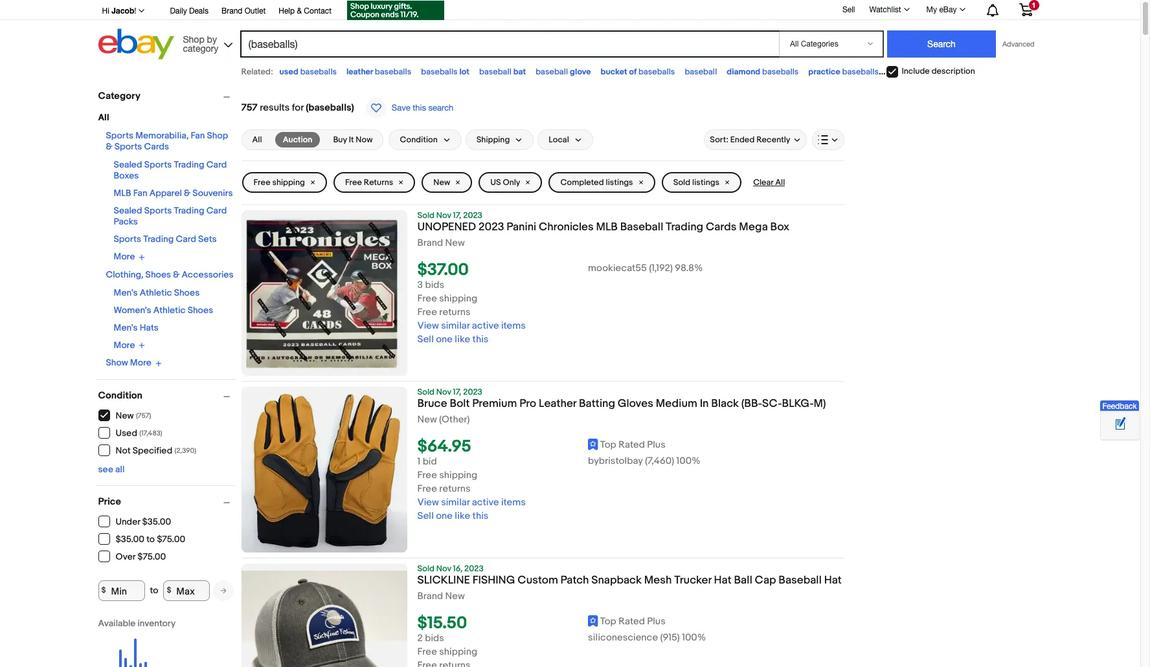 Task type: describe. For each thing, give the bounding box(es) containing it.
shipping button
[[466, 130, 534, 150]]

help & contact link
[[279, 5, 332, 19]]

2023 for $64.95
[[463, 387, 482, 398]]

apparel
[[149, 188, 182, 199]]

sold  nov 17, 2023 bruce bolt premium pro leather batting gloves medium in black (bb-sc-blkg-m) new (other)
[[417, 387, 826, 426]]

see
[[98, 464, 113, 475]]

cards inside sports memorabilia, fan shop & sports cards
[[144, 141, 169, 152]]

0 vertical spatial all
[[98, 112, 109, 123]]

graph of available inventory between $0 and $1000+ image
[[98, 618, 208, 668]]

more for first more button
[[114, 251, 135, 262]]

active inside bybristolbay (7,460) 100% free shipping free returns view similar active items sell one like this
[[472, 497, 499, 509]]

sports down the packs
[[114, 234, 141, 245]]

under $35.00
[[116, 517, 171, 528]]

baseballs for practice baseballs
[[842, 67, 879, 77]]

search
[[428, 103, 454, 113]]

men's hats link
[[114, 322, 159, 333]]

advanced link
[[996, 31, 1041, 57]]

1 horizontal spatial condition
[[400, 135, 438, 145]]

top for $64.95
[[600, 439, 616, 452]]

my
[[927, 5, 937, 14]]

new inside sold  nov 17, 2023 unopened 2023 panini chronicles mlb baseball trading cards mega box brand new
[[445, 237, 465, 249]]

local button
[[538, 130, 593, 150]]

0 vertical spatial shoes
[[145, 269, 171, 280]]

baseballs for leather baseballs
[[375, 67, 411, 77]]

Maximum Value in $ text field
[[163, 581, 210, 601]]

available
[[98, 618, 136, 629]]

& inside sports memorabilia, fan shop & sports cards
[[106, 141, 112, 152]]

siliconescience (915) 100% free shipping
[[417, 632, 706, 659]]

16,
[[453, 564, 463, 575]]

box
[[770, 221, 790, 234]]

2 vertical spatial all
[[775, 177, 785, 188]]

sealed sports trading card boxes mlb fan apparel & souvenirs sealed sports trading card packs sports trading card sets
[[114, 159, 233, 245]]

like inside mookiecat55 (1,192) 98.8% 3 bids free shipping free returns view similar active items sell one like this
[[455, 334, 470, 346]]

batting
[[579, 398, 615, 411]]

diamond baseballs
[[727, 67, 799, 77]]

1 men's from the top
[[114, 287, 138, 298]]

& up men's athletic shoes link
[[173, 269, 180, 280]]

by
[[207, 34, 217, 44]]

1 for 1
[[1032, 1, 1036, 9]]

slickline fishing custom patch snapback mesh trucker hat ball cap baseball hat link
[[417, 575, 844, 591]]

!
[[134, 6, 136, 16]]

1 link
[[1011, 0, 1041, 19]]

Search for anything text field
[[242, 32, 777, 56]]

baseball inside sold  nov 16, 2023 slickline fishing custom patch snapback mesh trucker hat ball cap baseball hat brand new
[[779, 575, 822, 587]]

shop by category banner
[[95, 0, 1042, 63]]

bybristolbay (7,460) 100% free shipping free returns view similar active items sell one like this
[[417, 455, 701, 523]]

sports down sports memorabilia, fan shop & sports cards link
[[144, 159, 172, 170]]

$ for maximum value in $ text box
[[167, 586, 171, 596]]

baseball for glove
[[536, 67, 568, 77]]

top rated plus image
[[588, 439, 598, 451]]

top rated plus for $64.95
[[600, 439, 666, 452]]

clothing, shoes & accessories link
[[106, 269, 233, 280]]

(7,460)
[[645, 455, 674, 468]]

diamond
[[727, 67, 760, 77]]

get the coupon image
[[347, 1, 444, 20]]

1 vertical spatial $35.00
[[116, 534, 144, 545]]

returns inside mookiecat55 (1,192) 98.8% 3 bids free shipping free returns view similar active items sell one like this
[[439, 306, 471, 319]]

sell link
[[837, 5, 861, 14]]

one inside bybristolbay (7,460) 100% free shipping free returns view similar active items sell one like this
[[436, 511, 453, 523]]

2 vertical spatial shoes
[[188, 305, 213, 316]]

used
[[116, 428, 137, 439]]

1 vertical spatial athletic
[[153, 305, 186, 316]]

this inside bybristolbay (7,460) 100% free shipping free returns view similar active items sell one like this
[[473, 511, 489, 523]]

panini
[[507, 221, 536, 234]]

sort:
[[710, 135, 729, 145]]

shop by category button
[[177, 29, 235, 57]]

$35.00 inside "link"
[[142, 517, 171, 528]]

outlet
[[245, 6, 266, 16]]

items inside mookiecat55 (1,192) 98.8% 3 bids free shipping free returns view similar active items sell one like this
[[501, 320, 526, 332]]

sports down category
[[106, 130, 133, 141]]

baseballs lot
[[421, 67, 470, 77]]

trading down sealed sports trading card packs link
[[143, 234, 174, 245]]

2 sell one like this link from the top
[[417, 511, 489, 523]]

ebay
[[939, 5, 957, 14]]

sold  nov 17, 2023 unopened 2023 panini chronicles mlb baseball trading cards mega box brand new
[[417, 210, 790, 249]]

top for $15.50
[[600, 616, 616, 628]]

watchlist
[[870, 5, 901, 14]]

1 horizontal spatial condition button
[[389, 130, 462, 150]]

100% for siliconescience (915) 100% free shipping
[[682, 632, 706, 645]]

free shipping
[[254, 177, 305, 188]]

sold for $15.50
[[417, 564, 435, 575]]

17, for $37.00
[[453, 210, 461, 221]]

cap
[[755, 575, 776, 587]]

shop by category
[[183, 34, 218, 53]]

top rated plus image
[[588, 616, 598, 627]]

slickline fishing custom patch snapback mesh trucker hat ball cap baseball hat heading
[[417, 575, 842, 587]]

bruce bolt premium pro leather batting gloves medium in black (bb-sc-blkg-m) heading
[[417, 398, 826, 411]]

Minimum Value in $ text field
[[98, 581, 145, 601]]

bruce
[[417, 398, 447, 411]]

0 vertical spatial to
[[146, 534, 155, 545]]

buy it now link
[[325, 132, 380, 148]]

2023 for $37.00
[[463, 210, 482, 221]]

2023 left the panini
[[479, 221, 504, 234]]

(bb-
[[741, 398, 762, 411]]

baseball for bat
[[479, 67, 512, 77]]

related:
[[241, 67, 273, 77]]

leather baseballs
[[347, 67, 411, 77]]

returns
[[364, 177, 393, 188]]

ended
[[730, 135, 755, 145]]

new up unopened
[[433, 177, 450, 188]]

gloves
[[618, 398, 653, 411]]

plus for $64.95
[[647, 439, 666, 452]]

hats
[[140, 322, 159, 333]]

snapback
[[591, 575, 642, 587]]

over
[[116, 552, 135, 563]]

free returns link
[[334, 172, 415, 193]]

1 sell one like this link from the top
[[417, 334, 489, 346]]

accessories
[[182, 269, 233, 280]]

top rated plus for $15.50
[[600, 616, 666, 628]]

trading down sports memorabilia, fan shop & sports cards link
[[174, 159, 204, 170]]

unopened 2023 panini chronicles mlb baseball trading cards mega box image
[[241, 210, 407, 376]]

local
[[549, 135, 569, 145]]

items inside bybristolbay (7,460) 100% free shipping free returns view similar active items sell one like this
[[501, 497, 526, 509]]

not
[[116, 446, 131, 457]]

women's
[[114, 305, 151, 316]]

1 sealed from the top
[[114, 159, 142, 170]]

help
[[279, 6, 295, 16]]

1 vertical spatial condition button
[[98, 390, 235, 402]]

unopened 2023 panini chronicles mlb baseball trading cards mega box heading
[[417, 221, 790, 234]]

98.8%
[[675, 262, 703, 275]]

unopened 2023 panini chronicles mlb baseball trading cards mega box link
[[417, 221, 844, 238]]

leather
[[539, 398, 577, 411]]

slickline
[[417, 575, 470, 587]]

shipping inside 'siliconescience (915) 100% free shipping'
[[439, 647, 477, 659]]

1 vertical spatial card
[[206, 205, 227, 216]]

0 vertical spatial athletic
[[140, 287, 172, 298]]

price
[[98, 496, 121, 508]]

category
[[98, 90, 140, 102]]

sold listings
[[673, 177, 720, 188]]

brand inside sold  nov 17, 2023 unopened 2023 panini chronicles mlb baseball trading cards mega box brand new
[[417, 237, 443, 249]]

listing options selector. list view selected. image
[[818, 135, 838, 145]]

save this search
[[392, 103, 454, 113]]

baseball link
[[685, 67, 717, 77]]

sealed sports trading card packs link
[[114, 205, 227, 227]]

2 sealed from the top
[[114, 205, 142, 216]]

nov for $64.95
[[436, 387, 451, 398]]

custom
[[518, 575, 558, 587]]

under $35.00 link
[[98, 516, 172, 528]]

glove
[[570, 67, 591, 77]]

patch
[[561, 575, 589, 587]]

mlb inside sold  nov 17, 2023 unopened 2023 panini chronicles mlb baseball trading cards mega box brand new
[[596, 221, 618, 234]]

shipping inside "link"
[[272, 177, 305, 188]]

bids inside mookiecat55 (1,192) 98.8% 3 bids free shipping free returns view similar active items sell one like this
[[425, 279, 444, 292]]

1 hat from the left
[[714, 575, 732, 587]]

my ebay link
[[919, 2, 971, 17]]

2 hat from the left
[[824, 575, 842, 587]]

women's athletic shoes link
[[114, 305, 213, 316]]

3
[[417, 279, 423, 292]]

(other)
[[439, 414, 470, 426]]

rawlings baseballs
[[889, 67, 959, 77]]

active inside mookiecat55 (1,192) 98.8% 3 bids free shipping free returns view similar active items sell one like this
[[472, 320, 499, 332]]

completed
[[561, 177, 604, 188]]

packs
[[114, 216, 138, 227]]

boxes
[[114, 170, 139, 181]]

trucker
[[674, 575, 712, 587]]

brand outlet link
[[221, 5, 266, 19]]

more inside button
[[130, 358, 151, 369]]

clear all
[[753, 177, 785, 188]]

for
[[292, 102, 304, 114]]

ball
[[734, 575, 752, 587]]

used
[[280, 67, 298, 77]]

show
[[106, 358, 128, 369]]

brand inside sold  nov 16, 2023 slickline fishing custom patch snapback mesh trucker hat ball cap baseball hat brand new
[[417, 591, 443, 603]]

rated for $15.50
[[619, 616, 645, 628]]

see all
[[98, 464, 125, 475]]

0 vertical spatial card
[[206, 159, 227, 170]]

sort: ended recently button
[[704, 130, 807, 150]]

baseballs for used baseballs
[[300, 67, 337, 77]]

(2,390)
[[175, 447, 196, 455]]

slickline fishing custom patch snapback mesh trucker hat ball cap baseball hat image
[[241, 571, 407, 668]]



Task type: vqa. For each thing, say whether or not it's contained in the screenshot.
UNDER
yes



Task type: locate. For each thing, give the bounding box(es) containing it.
1 inside main content
[[417, 456, 421, 468]]

baseball left glove
[[536, 67, 568, 77]]

1 17, from the top
[[453, 210, 461, 221]]

2 top from the top
[[600, 616, 616, 628]]

all inside "link"
[[252, 135, 262, 145]]

0 vertical spatial this
[[413, 103, 426, 113]]

$35.00 to $75.00
[[116, 534, 185, 545]]

$75.00 inside $35.00 to $75.00 link
[[157, 534, 185, 545]]

1 top rated plus from the top
[[600, 439, 666, 452]]

0 horizontal spatial hat
[[714, 575, 732, 587]]

sold for $64.95
[[417, 387, 435, 398]]

sort: ended recently
[[710, 135, 791, 145]]

shipping down $64.95
[[439, 470, 477, 482]]

baseballs right of
[[639, 67, 675, 77]]

trading inside sold  nov 17, 2023 unopened 2023 panini chronicles mlb baseball trading cards mega box brand new
[[666, 221, 703, 234]]

mesh
[[644, 575, 672, 587]]

0 horizontal spatial $
[[101, 586, 106, 596]]

1 vertical spatial view
[[417, 497, 439, 509]]

cards up sealed sports trading card boxes link
[[144, 141, 169, 152]]

2 vertical spatial brand
[[417, 591, 443, 603]]

1 vertical spatial top
[[600, 616, 616, 628]]

1 horizontal spatial 1
[[1032, 1, 1036, 9]]

2 view similar active items link from the top
[[417, 497, 526, 509]]

card left sets
[[176, 234, 196, 245]]

men's down women's
[[114, 322, 138, 333]]

sports memorabilia, fan shop & sports cards link
[[106, 130, 228, 152]]

1 vertical spatial bids
[[425, 633, 444, 645]]

17, down new link
[[453, 210, 461, 221]]

free returns
[[345, 177, 393, 188]]

1 $ from the left
[[101, 586, 106, 596]]

returns down $37.00 at the top of page
[[439, 306, 471, 319]]

rated up siliconescience on the bottom of the page
[[619, 616, 645, 628]]

brand outlet
[[221, 6, 266, 16]]

$ up available
[[101, 586, 106, 596]]

bids right the 2
[[425, 633, 444, 645]]

listings for sold listings
[[692, 177, 720, 188]]

rawlings
[[889, 67, 920, 77]]

sports trading card sets link
[[114, 234, 217, 245]]

$35.00 up $35.00 to $75.00 at left
[[142, 517, 171, 528]]

nov for $37.00
[[436, 210, 451, 221]]

under
[[116, 517, 140, 528]]

available inventory
[[98, 618, 176, 629]]

0 vertical spatial cards
[[144, 141, 169, 152]]

1 top from the top
[[600, 439, 616, 452]]

main content
[[241, 84, 844, 668]]

0 vertical spatial 1
[[1032, 1, 1036, 9]]

2 baseball from the left
[[536, 67, 568, 77]]

& right 'apparel'
[[184, 188, 190, 199]]

baseball left "bat"
[[479, 67, 512, 77]]

new down unopened
[[445, 237, 465, 249]]

0 vertical spatial sell one like this link
[[417, 334, 489, 346]]

nov up (other)
[[436, 387, 451, 398]]

2023 inside sold  nov 16, 2023 slickline fishing custom patch snapback mesh trucker hat ball cap baseball hat brand new
[[464, 564, 484, 575]]

all right clear
[[775, 177, 785, 188]]

1 similar from the top
[[441, 320, 470, 332]]

sports down 'apparel'
[[144, 205, 172, 216]]

baseballs for rawlings baseballs
[[922, 67, 959, 77]]

sealed down boxes
[[114, 205, 142, 216]]

condition up new (757)
[[98, 390, 142, 402]]

listings right completed
[[606, 177, 633, 188]]

returns down $64.95
[[439, 483, 471, 496]]

1 vertical spatial nov
[[436, 387, 451, 398]]

card down souvenirs
[[206, 205, 227, 216]]

now
[[356, 135, 373, 145]]

0 vertical spatial bids
[[425, 279, 444, 292]]

shipping down $37.00 at the top of page
[[439, 293, 477, 305]]

rated up bybristolbay
[[619, 439, 645, 452]]

mlb
[[114, 188, 131, 199], [596, 221, 618, 234]]

specified
[[133, 446, 172, 457]]

more up clothing,
[[114, 251, 135, 262]]

new down the bruce
[[417, 414, 437, 426]]

nov inside sold  nov 16, 2023 slickline fishing custom patch snapback mesh trucker hat ball cap baseball hat brand new
[[436, 564, 451, 575]]

757
[[241, 102, 258, 114]]

1 horizontal spatial baseball
[[536, 67, 568, 77]]

this inside mookiecat55 (1,192) 98.8% 3 bids free shipping free returns view similar active items sell one like this
[[473, 334, 489, 346]]

pro
[[520, 398, 536, 411]]

1 vertical spatial top rated plus
[[600, 616, 666, 628]]

top rated plus up bybristolbay
[[600, 439, 666, 452]]

sell left "watchlist"
[[843, 5, 855, 14]]

listings inside sold listings link
[[692, 177, 720, 188]]

sell one like this link down 3
[[417, 334, 489, 346]]

fan inside "sealed sports trading card boxes mlb fan apparel & souvenirs sealed sports trading card packs sports trading card sets"
[[133, 188, 147, 199]]

0 vertical spatial brand
[[221, 6, 243, 16]]

view down 1 bid
[[417, 497, 439, 509]]

nov for $15.50
[[436, 564, 451, 575]]

all
[[98, 112, 109, 123], [252, 135, 262, 145], [775, 177, 785, 188]]

fan down boxes
[[133, 188, 147, 199]]

0 horizontal spatial condition
[[98, 390, 142, 402]]

of
[[629, 67, 637, 77]]

1 vertical spatial 1
[[417, 456, 421, 468]]

100%
[[677, 455, 701, 468], [682, 632, 706, 645]]

2 plus from the top
[[647, 616, 666, 628]]

none submit inside shop by category banner
[[887, 30, 996, 58]]

bucket
[[601, 67, 627, 77]]

baseball bat
[[479, 67, 526, 77]]

100% right (915)
[[682, 632, 706, 645]]

listings inside completed listings link
[[606, 177, 633, 188]]

sell one like this link up 16,
[[417, 511, 489, 523]]

cards inside sold  nov 17, 2023 unopened 2023 panini chronicles mlb baseball trading cards mega box brand new
[[706, 221, 737, 234]]

like inside bybristolbay (7,460) 100% free shipping free returns view similar active items sell one like this
[[455, 511, 470, 523]]

2 more button from the top
[[114, 340, 145, 351]]

2 vertical spatial nov
[[436, 564, 451, 575]]

us
[[490, 177, 501, 188]]

new down slickline
[[445, 591, 465, 603]]

baseball right cap
[[779, 575, 822, 587]]

top right top rated plus icon
[[600, 616, 616, 628]]

nov inside sold  nov 17, 2023 bruce bolt premium pro leather batting gloves medium in black (bb-sc-blkg-m) new (other)
[[436, 387, 451, 398]]

like up 16,
[[455, 511, 470, 523]]

1 one from the top
[[436, 334, 453, 346]]

17, inside sold  nov 17, 2023 unopened 2023 panini chronicles mlb baseball trading cards mega box brand new
[[453, 210, 461, 221]]

baseballs right used
[[300, 67, 337, 77]]

sell down 3
[[417, 334, 434, 346]]

shop inside 'shop by category'
[[183, 34, 204, 44]]

free inside 'siliconescience (915) 100% free shipping'
[[417, 647, 437, 659]]

0 horizontal spatial fan
[[133, 188, 147, 199]]

1 for 1 bid
[[417, 456, 421, 468]]

men's athletic shoes link
[[114, 287, 200, 298]]

1 vertical spatial rated
[[619, 616, 645, 628]]

0 vertical spatial shop
[[183, 34, 204, 44]]

1 plus from the top
[[647, 439, 666, 452]]

more button up show more
[[114, 340, 145, 351]]

sell one like this link
[[417, 334, 489, 346], [417, 511, 489, 523]]

1 more button from the top
[[114, 251, 145, 263]]

bybristolbay
[[588, 455, 643, 468]]

1 vertical spatial sell
[[417, 334, 434, 346]]

17, inside sold  nov 17, 2023 bruce bolt premium pro leather batting gloves medium in black (bb-sc-blkg-m) new (other)
[[453, 387, 461, 398]]

sell down 1 bid
[[417, 511, 434, 523]]

3 nov from the top
[[436, 564, 451, 575]]

0 vertical spatial baseball
[[620, 221, 663, 234]]

0 horizontal spatial all
[[98, 112, 109, 123]]

1 vertical spatial condition
[[98, 390, 142, 402]]

include
[[902, 66, 930, 77]]

memorabilia,
[[135, 130, 189, 141]]

trading up 98.8% on the top
[[666, 221, 703, 234]]

bruce bolt premium pro leather batting gloves medium in black (bb-sc-blkg-m) image
[[241, 387, 407, 553]]

category button
[[98, 90, 235, 102]]

similar inside bybristolbay (7,460) 100% free shipping free returns view similar active items sell one like this
[[441, 497, 470, 509]]

view down 3
[[417, 320, 439, 332]]

baseball inside sold  nov 17, 2023 unopened 2023 panini chronicles mlb baseball trading cards mega box brand new
[[620, 221, 663, 234]]

2 rated from the top
[[619, 616, 645, 628]]

plus
[[647, 439, 666, 452], [647, 616, 666, 628]]

new up used
[[116, 411, 134, 422]]

sold inside sold  nov 17, 2023 unopened 2023 panini chronicles mlb baseball trading cards mega box brand new
[[417, 210, 435, 221]]

brand inside "brand outlet" link
[[221, 6, 243, 16]]

1 horizontal spatial hat
[[824, 575, 842, 587]]

4 baseballs from the left
[[639, 67, 675, 77]]

nov down new link
[[436, 210, 451, 221]]

0 horizontal spatial condition button
[[98, 390, 235, 402]]

baseballs right diamond
[[762, 67, 799, 77]]

mega
[[739, 221, 768, 234]]

1 vertical spatial baseball
[[779, 575, 822, 587]]

sold
[[673, 177, 690, 188], [417, 210, 435, 221], [417, 387, 435, 398], [417, 564, 435, 575]]

0 vertical spatial sell
[[843, 5, 855, 14]]

similar down $37.00 at the top of page
[[441, 320, 470, 332]]

condition button up the (757)
[[98, 390, 235, 402]]

sell inside the 'account' navigation
[[843, 5, 855, 14]]

2 one from the top
[[436, 511, 453, 523]]

5 baseballs from the left
[[762, 67, 799, 77]]

0 vertical spatial condition button
[[389, 130, 462, 150]]

items
[[501, 320, 526, 332], [501, 497, 526, 509]]

0 vertical spatial more button
[[114, 251, 145, 263]]

include description
[[902, 66, 975, 77]]

view inside mookiecat55 (1,192) 98.8% 3 bids free shipping free returns view similar active items sell one like this
[[417, 320, 439, 332]]

hi
[[102, 6, 109, 16]]

1 vertical spatial 17,
[[453, 387, 461, 398]]

view similar active items link down $37.00 at the top of page
[[417, 320, 526, 332]]

1 vertical spatial men's
[[114, 322, 138, 333]]

plus up (915)
[[647, 616, 666, 628]]

cards left mega
[[706, 221, 737, 234]]

men's down clothing,
[[114, 287, 138, 298]]

0 horizontal spatial shop
[[183, 34, 204, 44]]

this inside 'button'
[[413, 103, 426, 113]]

3 baseballs from the left
[[421, 67, 458, 77]]

m)
[[814, 398, 826, 411]]

0 vertical spatial sealed
[[114, 159, 142, 170]]

free inside "link"
[[254, 177, 270, 188]]

0 vertical spatial $75.00
[[157, 534, 185, 545]]

1 view from the top
[[417, 320, 439, 332]]

over $75.00 link
[[98, 551, 167, 563]]

similar inside mookiecat55 (1,192) 98.8% 3 bids free shipping free returns view similar active items sell one like this
[[441, 320, 470, 332]]

None submit
[[887, 30, 996, 58]]

men's
[[114, 287, 138, 298], [114, 322, 138, 333]]

0 vertical spatial rated
[[619, 439, 645, 452]]

2 men's from the top
[[114, 322, 138, 333]]

2 bids from the top
[[425, 633, 444, 645]]

practice baseballs
[[809, 67, 879, 77]]

& inside the 'account' navigation
[[297, 6, 302, 16]]

clothing,
[[106, 269, 143, 280]]

2 returns from the top
[[439, 483, 471, 496]]

757 results for (baseballs)
[[241, 102, 354, 114]]

mlb inside "sealed sports trading card boxes mlb fan apparel & souvenirs sealed sports trading card packs sports trading card sets"
[[114, 188, 131, 199]]

0 vertical spatial condition
[[400, 135, 438, 145]]

2023 inside sold  nov 17, 2023 bruce bolt premium pro leather batting gloves medium in black (bb-sc-blkg-m) new (other)
[[463, 387, 482, 398]]

brand down slickline
[[417, 591, 443, 603]]

1 vertical spatial brand
[[417, 237, 443, 249]]

shipping inside bybristolbay (7,460) 100% free shipping free returns view similar active items sell one like this
[[439, 470, 477, 482]]

$ for minimum value in $ text field
[[101, 586, 106, 596]]

shop left by
[[183, 34, 204, 44]]

1 rated from the top
[[619, 439, 645, 452]]

1 vertical spatial more
[[114, 340, 135, 351]]

to down under $35.00
[[146, 534, 155, 545]]

1 vertical spatial mlb
[[596, 221, 618, 234]]

1 vertical spatial active
[[472, 497, 499, 509]]

condition down save this search at the top
[[400, 135, 438, 145]]

$35.00 up the over $75.00 link
[[116, 534, 144, 545]]

fan inside sports memorabilia, fan shop & sports cards
[[191, 130, 205, 141]]

view similar active items link
[[417, 320, 526, 332], [417, 497, 526, 509]]

1 vertical spatial to
[[150, 586, 158, 597]]

0 vertical spatial active
[[472, 320, 499, 332]]

& right help
[[297, 6, 302, 16]]

2 vertical spatial card
[[176, 234, 196, 245]]

$35.00
[[142, 517, 171, 528], [116, 534, 144, 545]]

1 vertical spatial shoes
[[174, 287, 200, 298]]

17, for $64.95
[[453, 387, 461, 398]]

athletic down men's athletic shoes link
[[153, 305, 186, 316]]

0 vertical spatial top
[[600, 439, 616, 452]]

bids
[[425, 279, 444, 292], [425, 633, 444, 645]]

sell inside mookiecat55 (1,192) 98.8% 3 bids free shipping free returns view similar active items sell one like this
[[417, 334, 434, 346]]

0 horizontal spatial baseball
[[479, 67, 512, 77]]

0 vertical spatial view similar active items link
[[417, 320, 526, 332]]

100% for bybristolbay (7,460) 100% free shipping free returns view similar active items sell one like this
[[677, 455, 701, 468]]

2 similar from the top
[[441, 497, 470, 509]]

0 vertical spatial view
[[417, 320, 439, 332]]

account navigation
[[95, 0, 1042, 22]]

feedback
[[1103, 402, 1137, 411]]

shipping down auction
[[272, 177, 305, 188]]

all down category
[[98, 112, 109, 123]]

1 like from the top
[[455, 334, 470, 346]]

0 horizontal spatial cards
[[144, 141, 169, 152]]

sold for $37.00
[[417, 210, 435, 221]]

1 horizontal spatial baseball
[[779, 575, 822, 587]]

sports up boxes
[[114, 141, 142, 152]]

1 active from the top
[[472, 320, 499, 332]]

1 items from the top
[[501, 320, 526, 332]]

more
[[114, 251, 135, 262], [114, 340, 135, 351], [130, 358, 151, 369]]

2 top rated plus from the top
[[600, 616, 666, 628]]

1 vertical spatial all
[[252, 135, 262, 145]]

100% inside bybristolbay (7,460) 100% free shipping free returns view similar active items sell one like this
[[677, 455, 701, 468]]

my ebay
[[927, 5, 957, 14]]

0 vertical spatial fan
[[191, 130, 205, 141]]

mlb down boxes
[[114, 188, 131, 199]]

0 horizontal spatial 1
[[417, 456, 421, 468]]

6 baseballs from the left
[[842, 67, 879, 77]]

1 vertical spatial like
[[455, 511, 470, 523]]

$35.00 to $75.00 link
[[98, 533, 186, 545]]

bat
[[513, 67, 526, 77]]

nov inside sold  nov 17, 2023 unopened 2023 panini chronicles mlb baseball trading cards mega box brand new
[[436, 210, 451, 221]]

2023 right 16,
[[464, 564, 484, 575]]

baseballs for diamond baseballs
[[762, 67, 799, 77]]

2023 down new link
[[463, 210, 482, 221]]

1 horizontal spatial mlb
[[596, 221, 618, 234]]

nov left 16,
[[436, 564, 451, 575]]

2 vertical spatial more
[[130, 358, 151, 369]]

active
[[472, 320, 499, 332], [472, 497, 499, 509]]

over $75.00
[[116, 552, 166, 563]]

one inside mookiecat55 (1,192) 98.8% 3 bids free shipping free returns view similar active items sell one like this
[[436, 334, 453, 346]]

1 horizontal spatial cards
[[706, 221, 737, 234]]

buy
[[333, 135, 347, 145]]

more for first more button from the bottom
[[114, 340, 135, 351]]

2023 for $15.50
[[464, 564, 484, 575]]

100% inside 'siliconescience (915) 100% free shipping'
[[682, 632, 706, 645]]

2 listings from the left
[[692, 177, 720, 188]]

to
[[146, 534, 155, 545], [150, 586, 158, 597]]

1 vertical spatial sell one like this link
[[417, 511, 489, 523]]

used (17,483)
[[116, 428, 162, 439]]

sc-
[[762, 398, 782, 411]]

1 baseball from the left
[[479, 67, 512, 77]]

1 vertical spatial shop
[[207, 130, 228, 141]]

inventory
[[138, 618, 176, 629]]

1 bids from the top
[[425, 279, 444, 292]]

condition
[[400, 135, 438, 145], [98, 390, 142, 402]]

all link
[[245, 132, 270, 148]]

card up souvenirs
[[206, 159, 227, 170]]

plus for $15.50
[[647, 616, 666, 628]]

watchlist link
[[862, 2, 916, 17]]

shoes down accessories
[[188, 305, 213, 316]]

2 baseballs from the left
[[375, 67, 411, 77]]

2 $ from the left
[[167, 586, 171, 596]]

3 baseball from the left
[[685, 67, 717, 77]]

(baseballs)
[[306, 102, 354, 114]]

& down category
[[106, 141, 112, 152]]

fan
[[191, 130, 205, 141], [133, 188, 147, 199]]

2023 up (other)
[[463, 387, 482, 398]]

view similar active items link down the bid
[[417, 497, 526, 509]]

1 baseballs from the left
[[300, 67, 337, 77]]

rated for $64.95
[[619, 439, 645, 452]]

1 view similar active items link from the top
[[417, 320, 526, 332]]

0 vertical spatial top rated plus
[[600, 439, 666, 452]]

new inside sold  nov 16, 2023 slickline fishing custom patch snapback mesh trucker hat ball cap baseball hat brand new
[[445, 591, 465, 603]]

1 left the bid
[[417, 456, 421, 468]]

blkg-
[[782, 398, 814, 411]]

0 vertical spatial $35.00
[[142, 517, 171, 528]]

main content containing $37.00
[[241, 84, 844, 668]]

brand down unopened
[[417, 237, 443, 249]]

2 like from the top
[[455, 511, 470, 523]]

& inside "sealed sports trading card boxes mlb fan apparel & souvenirs sealed sports trading card packs sports trading card sets"
[[184, 188, 190, 199]]

more up show more
[[114, 340, 135, 351]]

1 up advanced
[[1032, 1, 1036, 9]]

1 horizontal spatial shop
[[207, 130, 228, 141]]

1 vertical spatial more button
[[114, 340, 145, 351]]

black
[[711, 398, 739, 411]]

shop inside sports memorabilia, fan shop & sports cards
[[207, 130, 228, 141]]

price button
[[98, 496, 235, 508]]

1 nov from the top
[[436, 210, 451, 221]]

1 returns from the top
[[439, 306, 471, 319]]

daily deals
[[170, 6, 209, 16]]

listings for completed listings
[[606, 177, 633, 188]]

returns inside bybristolbay (7,460) 100% free shipping free returns view similar active items sell one like this
[[439, 483, 471, 496]]

leather
[[347, 67, 373, 77]]

in
[[700, 398, 709, 411]]

shipping down 2 bids
[[439, 647, 477, 659]]

7 baseballs from the left
[[922, 67, 959, 77]]

sell inside bybristolbay (7,460) 100% free shipping free returns view similar active items sell one like this
[[417, 511, 434, 523]]

baseballs right the practice
[[842, 67, 879, 77]]

0 horizontal spatial mlb
[[114, 188, 131, 199]]

similar down $64.95
[[441, 497, 470, 509]]

daily
[[170, 6, 187, 16]]

trading down mlb fan apparel & souvenirs link
[[174, 205, 204, 216]]

sealed down memorabilia,
[[114, 159, 142, 170]]

sold inside sold  nov 17, 2023 bruce bolt premium pro leather batting gloves medium in black (bb-sc-blkg-m) new (other)
[[417, 387, 435, 398]]

2 active from the top
[[472, 497, 499, 509]]

1 vertical spatial 100%
[[682, 632, 706, 645]]

1 vertical spatial fan
[[133, 188, 147, 199]]

$75.00
[[157, 534, 185, 545], [137, 552, 166, 563]]

0 vertical spatial 100%
[[677, 455, 701, 468]]

&
[[297, 6, 302, 16], [106, 141, 112, 152], [184, 188, 190, 199], [173, 269, 180, 280]]

2 items from the top
[[501, 497, 526, 509]]

bids right 3
[[425, 279, 444, 292]]

1 vertical spatial this
[[473, 334, 489, 346]]

auction link
[[275, 132, 320, 148]]

sold inside sold listings link
[[673, 177, 690, 188]]

more button up clothing,
[[114, 251, 145, 263]]

0 vertical spatial mlb
[[114, 188, 131, 199]]

lot
[[460, 67, 470, 77]]

1 vertical spatial view similar active items link
[[417, 497, 526, 509]]

baseballs
[[300, 67, 337, 77], [375, 67, 411, 77], [421, 67, 458, 77], [639, 67, 675, 77], [762, 67, 799, 77], [842, 67, 879, 77], [922, 67, 959, 77]]

sold  nov 16, 2023 slickline fishing custom patch snapback mesh trucker hat ball cap baseball hat brand new
[[417, 564, 842, 603]]

Auction selected text field
[[283, 134, 312, 146]]

2 horizontal spatial baseball
[[685, 67, 717, 77]]

shoes up men's athletic shoes link
[[145, 269, 171, 280]]

new inside sold  nov 17, 2023 bruce bolt premium pro leather batting gloves medium in black (bb-sc-blkg-m) new (other)
[[417, 414, 437, 426]]

listings down sort:
[[692, 177, 720, 188]]

1 horizontal spatial listings
[[692, 177, 720, 188]]

baseballs right rawlings
[[922, 67, 959, 77]]

0 horizontal spatial baseball
[[620, 221, 663, 234]]

2 vertical spatial this
[[473, 511, 489, 523]]

$ up "inventory"
[[167, 586, 171, 596]]

brand left outlet
[[221, 6, 243, 16]]

free shipping link
[[242, 172, 327, 193]]

1 vertical spatial items
[[501, 497, 526, 509]]

sold inside sold  nov 16, 2023 slickline fishing custom patch snapback mesh trucker hat ball cap baseball hat brand new
[[417, 564, 435, 575]]

$75.00 inside the over $75.00 link
[[137, 552, 166, 563]]

1 vertical spatial sealed
[[114, 205, 142, 216]]

athletic up the women's athletic shoes link
[[140, 287, 172, 298]]

all down 757
[[252, 135, 262, 145]]

$75.00 down under $35.00
[[157, 534, 185, 545]]

shipping inside mookiecat55 (1,192) 98.8% 3 bids free shipping free returns view similar active items sell one like this
[[439, 293, 477, 305]]

like up bolt
[[455, 334, 470, 346]]

nov
[[436, 210, 451, 221], [436, 387, 451, 398], [436, 564, 451, 575]]

1 horizontal spatial fan
[[191, 130, 205, 141]]

like
[[455, 334, 470, 346], [455, 511, 470, 523]]

1 inside "link"
[[1032, 1, 1036, 9]]

0 vertical spatial returns
[[439, 306, 471, 319]]

0 vertical spatial 17,
[[453, 210, 461, 221]]

baseball up (1,192)
[[620, 221, 663, 234]]

0 vertical spatial one
[[436, 334, 453, 346]]

1 vertical spatial plus
[[647, 616, 666, 628]]

2 nov from the top
[[436, 387, 451, 398]]

listings
[[606, 177, 633, 188], [692, 177, 720, 188]]

save
[[392, 103, 410, 113]]

1 vertical spatial one
[[436, 511, 453, 523]]

2 17, from the top
[[453, 387, 461, 398]]

1 listings from the left
[[606, 177, 633, 188]]

2 view from the top
[[417, 497, 439, 509]]

fan right memorabilia,
[[191, 130, 205, 141]]

all
[[115, 464, 125, 475]]

athletic
[[140, 287, 172, 298], [153, 305, 186, 316]]

mookiecat55 (1,192) 98.8% 3 bids free shipping free returns view similar active items sell one like this
[[417, 262, 703, 346]]

1 vertical spatial cards
[[706, 221, 737, 234]]

1 vertical spatial returns
[[439, 483, 471, 496]]

view inside bybristolbay (7,460) 100% free shipping free returns view similar active items sell one like this
[[417, 497, 439, 509]]

baseballs left lot
[[421, 67, 458, 77]]

1 horizontal spatial $
[[167, 586, 171, 596]]



